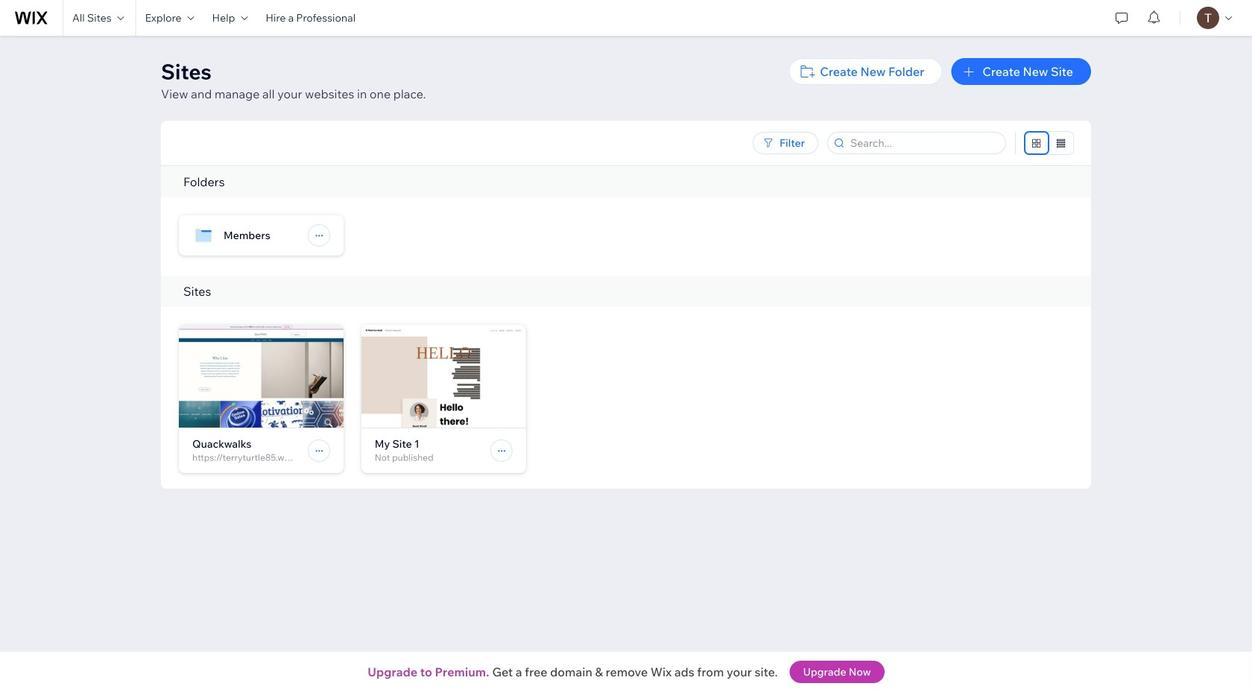 Task type: describe. For each thing, give the bounding box(es) containing it.
quackwalks image
[[179, 325, 344, 428]]



Task type: locate. For each thing, give the bounding box(es) containing it.
1 list from the top
[[179, 216, 1092, 276]]

0 vertical spatial list
[[179, 216, 1092, 276]]

1 vertical spatial list
[[179, 325, 1092, 489]]

2 list from the top
[[179, 325, 1092, 489]]

Search... field
[[846, 133, 1002, 154]]

my site 1 image
[[362, 325, 526, 428]]

list
[[179, 216, 1092, 276], [179, 325, 1092, 489]]



Task type: vqa. For each thing, say whether or not it's contained in the screenshot.
category icon
no



